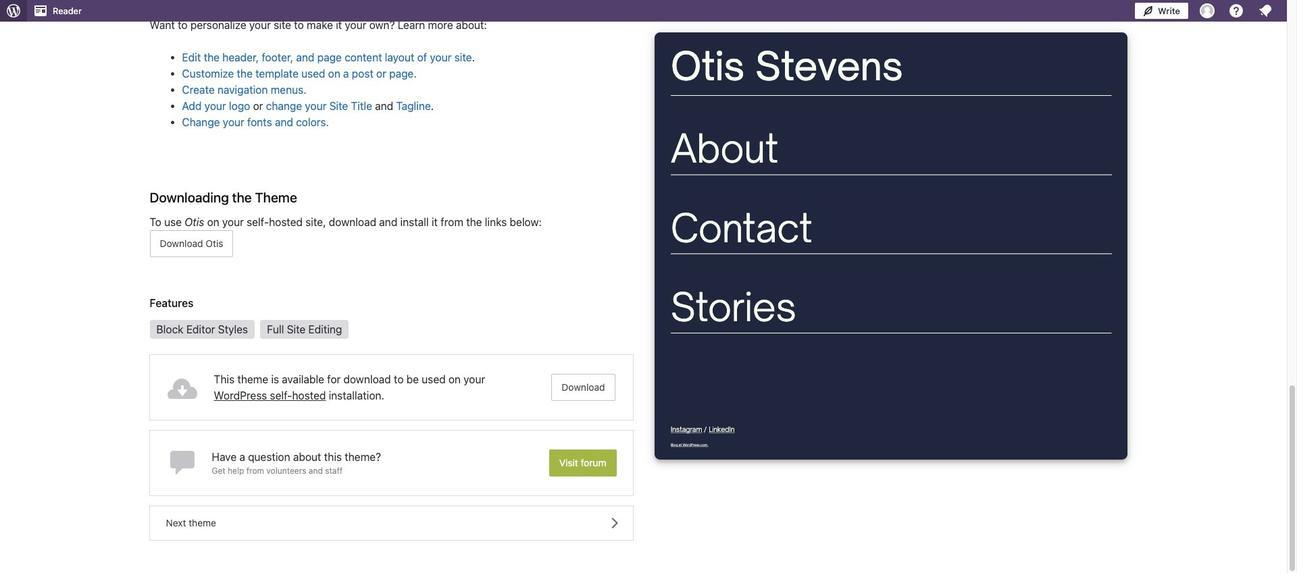 Task type: describe. For each thing, give the bounding box(es) containing it.
help image
[[1229, 3, 1245, 19]]

my profile image
[[1200, 3, 1215, 18]]

manage your notifications image
[[1258, 3, 1274, 19]]

manage your sites image
[[5, 3, 22, 19]]



Task type: vqa. For each thing, say whether or not it's contained in the screenshot.
Manage your notifications icon
yes



